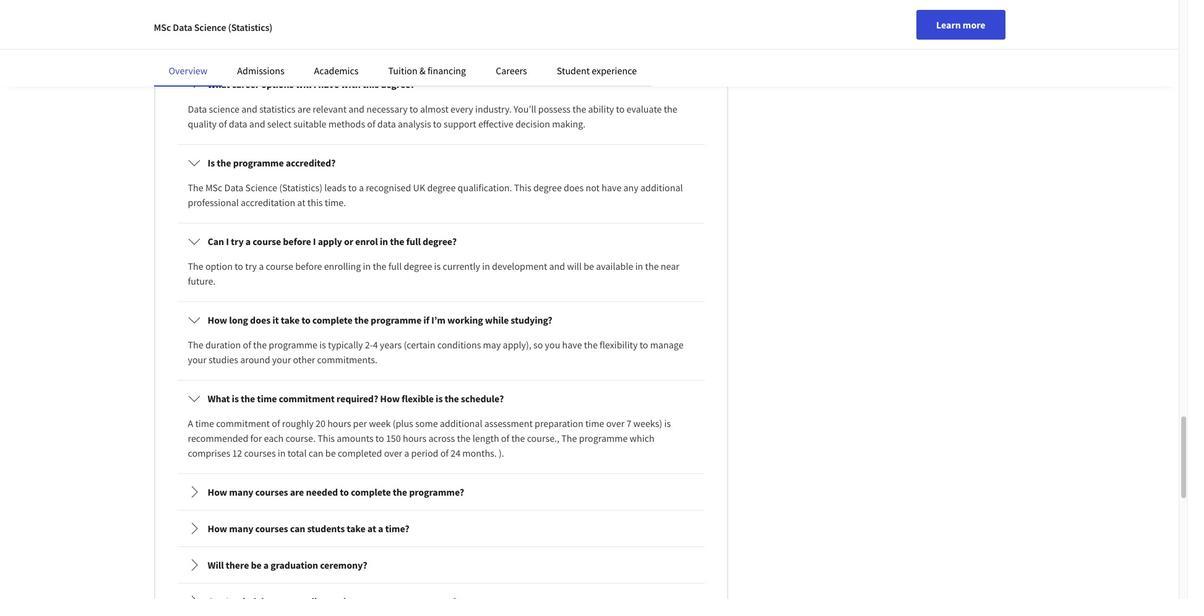 Task type: locate. For each thing, give the bounding box(es) containing it.
(statistics) down accredited?
[[279, 181, 323, 194]]

to right ability
[[616, 103, 625, 115]]

be inside dropdown button
[[251, 559, 262, 571]]

is the programme accredited? button
[[178, 145, 704, 180]]

and right "development"
[[549, 260, 565, 272]]

before down the apply
[[295, 260, 322, 272]]

a
[[280, 24, 285, 36], [359, 181, 364, 194], [246, 235, 251, 248], [259, 260, 264, 272], [404, 447, 409, 459], [378, 522, 383, 535], [264, 559, 269, 571]]

full up the option to try a course before enrolling in the full degree is currently in development and will be available in the near future.
[[407, 235, 421, 248]]

1 horizontal spatial this
[[363, 78, 379, 90]]

1 vertical spatial before
[[295, 260, 322, 272]]

hours right the 20
[[328, 417, 351, 430]]

the up professional
[[188, 181, 204, 194]]

1 what from the top
[[208, 78, 230, 90]]

roughly
[[282, 417, 314, 430]]

be inside the option to try a course before enrolling in the full degree is currently in development and will be available in the near future.
[[584, 260, 594, 272]]

will
[[232, 24, 247, 36], [512, 24, 527, 36], [296, 78, 312, 90], [567, 260, 582, 272]]

0 vertical spatial msc
[[154, 21, 171, 33]]

before left the apply
[[283, 235, 311, 248]]

0 vertical spatial course
[[253, 235, 281, 248]]

1 vertical spatial this
[[318, 432, 335, 444]]

is right weeks)
[[665, 417, 671, 430]]

1 vertical spatial science
[[246, 181, 277, 194]]

1 vertical spatial course
[[266, 260, 293, 272]]

0 horizontal spatial your
[[188, 353, 207, 366]]

many up the there
[[229, 522, 254, 535]]

1 horizontal spatial (statistics)
[[279, 181, 323, 194]]

this inside a time commitment of  roughly 20 hours per week (plus some additional assessment preparation time over 7 weeks) is recommended for each course. this amounts to 150 hours across the length of the course., the programme which comprises 12 courses in total can be completed over a period of 24 months. ).‎
[[318, 432, 335, 444]]

1 vertical spatial hours
[[403, 432, 427, 444]]

and up 'methods'
[[349, 103, 365, 115]]

courses for are
[[255, 486, 288, 498]]

programme inside dropdown button
[[371, 314, 422, 326]]

complete down completed
[[351, 486, 391, 498]]

the down 'assessment'
[[512, 432, 525, 444]]

complete inside "how long does it take to complete the programme if i'm working while studying?" dropdown button
[[313, 314, 353, 326]]

courses inside a time commitment of  roughly 20 hours per week (plus some additional assessment preparation time over 7 weeks) is recommended for each course. this amounts to 150 hours across the length of the course., the programme which comprises 12 courses in total can be completed over a period of 24 months. ).‎
[[244, 447, 276, 459]]

be left identical
[[529, 24, 539, 36]]

academics link
[[314, 64, 359, 77]]

0 horizontal spatial full
[[389, 260, 402, 272]]

near
[[661, 260, 680, 272]]

is left the currently
[[434, 260, 441, 272]]

1 vertical spatial additional
[[440, 417, 483, 430]]

this inside the msc data science (statistics) leads to a recognised uk degree qualification. this degree does not have any additional professional accreditation at this time.
[[308, 196, 323, 209]]

time.
[[325, 196, 346, 209]]

1 many from the top
[[229, 486, 254, 498]]

programme
[[233, 157, 284, 169], [371, 314, 422, 326], [269, 339, 318, 351], [579, 432, 628, 444]]

learn more
[[937, 19, 986, 31]]

recognised
[[366, 181, 411, 194]]

almost
[[420, 103, 449, 115]]

this down the 20
[[318, 432, 335, 444]]

programme up other
[[269, 339, 318, 351]]

flexibility
[[600, 339, 638, 351]]

be inside graduates will receive a standard university of leeds certificate. the certificate will be identical to those awarded for on- campus study, and won't mention coursera.‎
[[529, 24, 539, 36]]

0 horizontal spatial for
[[250, 432, 262, 444]]

0 horizontal spatial this
[[308, 196, 323, 209]]

a inside can i try a course before i apply or enrol in the full degree?‎ dropdown button
[[246, 235, 251, 248]]

1 horizontal spatial data
[[378, 118, 396, 130]]

is inside the option to try a course before enrolling in the full degree is currently in development and will be available in the near future.
[[434, 260, 441, 272]]

is inside a time commitment of  roughly 20 hours per week (plus some additional assessment preparation time over 7 weeks) is recommended for each course. this amounts to 150 hours across the length of the course., the programme which comprises 12 courses in total can be completed over a period of 24 months. ).‎
[[665, 417, 671, 430]]

1 vertical spatial data
[[188, 103, 207, 115]]

data up campus
[[173, 21, 192, 33]]

of inside graduates will receive a standard university of leeds certificate. the certificate will be identical to those awarded for on- campus study, and won't mention coursera.‎
[[370, 24, 378, 36]]

0 vertical spatial this
[[363, 78, 379, 90]]

degree
[[427, 181, 456, 194], [534, 181, 562, 194], [404, 260, 432, 272]]

before inside the option to try a course before enrolling in the full degree is currently in development and will be available in the near future.
[[295, 260, 322, 272]]

2 vertical spatial data
[[224, 181, 244, 194]]

0 horizontal spatial (statistics)
[[228, 21, 273, 33]]

the up 24
[[457, 432, 471, 444]]

0 vertical spatial data
[[173, 21, 192, 33]]

a left the time?‎
[[378, 522, 383, 535]]

degree down can i try a course before i apply or enrol in the full degree?‎ dropdown button
[[404, 260, 432, 272]]

course inside dropdown button
[[253, 235, 281, 248]]

i'm
[[431, 314, 446, 326]]

data up professional
[[224, 181, 244, 194]]

over left 7
[[607, 417, 625, 430]]

1 vertical spatial have
[[602, 181, 622, 194]]

are left needed
[[290, 486, 304, 498]]

any
[[624, 181, 639, 194]]

science up campus
[[194, 21, 226, 33]]

data inside data science and statistics are relevant and necessary to almost every industry. you'll possess the ability to evaluate the quality of data and select suitable methods of data analysis to support effective decision making.
[[188, 103, 207, 115]]

0 vertical spatial hours
[[328, 417, 351, 430]]

the for is the programme accredited?
[[188, 181, 204, 194]]

1 horizontal spatial commitment
[[279, 392, 335, 405]]

typically
[[328, 339, 363, 351]]

0 vertical spatial try
[[231, 235, 244, 248]]

science
[[209, 103, 240, 115]]

0 horizontal spatial over
[[384, 447, 403, 459]]

many for how many courses are needed to complete the programme?‎
[[229, 486, 254, 498]]

time up the each
[[257, 392, 277, 405]]

1 vertical spatial are
[[290, 486, 304, 498]]

i
[[314, 78, 316, 90], [226, 235, 229, 248], [313, 235, 316, 248]]

will right certificate
[[512, 24, 527, 36]]

0 vertical spatial (statistics)
[[228, 21, 273, 33]]

to left those
[[579, 24, 588, 36]]

at left the time?‎
[[368, 522, 376, 535]]

2 vertical spatial have
[[562, 339, 582, 351]]

(certain
[[404, 339, 436, 351]]

a right "can" at the top left of page
[[246, 235, 251, 248]]

apply
[[318, 235, 342, 248]]

1 horizontal spatial for
[[653, 24, 665, 36]]

1 vertical spatial many
[[229, 522, 254, 535]]

data
[[173, 21, 192, 33], [188, 103, 207, 115], [224, 181, 244, 194]]

1 horizontal spatial over
[[607, 417, 625, 430]]

1 horizontal spatial degree?‎
[[423, 235, 457, 248]]

have inside the msc data science (statistics) leads to a recognised uk degree qualification. this degree does not have any additional professional accreditation at this time.
[[602, 181, 622, 194]]

option
[[205, 260, 233, 272]]

the left duration
[[188, 339, 204, 351]]

1 horizontal spatial can
[[309, 447, 324, 459]]

how many courses are needed to complete the programme?‎
[[208, 486, 464, 498]]

1 vertical spatial can
[[290, 522, 305, 535]]

a inside graduates will receive a standard university of leeds certificate. the certificate will be identical to those awarded for on- campus study, and won't mention coursera.‎
[[280, 24, 285, 36]]

complete for take
[[313, 314, 353, 326]]

of
[[370, 24, 378, 36], [219, 118, 227, 130], [367, 118, 376, 130], [243, 339, 251, 351], [272, 417, 280, 430], [501, 432, 510, 444], [441, 447, 449, 459]]

0 horizontal spatial have
[[318, 78, 339, 90]]

how for how many courses are needed to complete the programme?‎
[[208, 486, 227, 498]]

does left it
[[250, 314, 271, 326]]

try
[[231, 235, 244, 248], [245, 260, 257, 272]]

future.
[[188, 275, 216, 287]]

options
[[261, 78, 294, 90]]

4
[[373, 339, 378, 351]]

schedule?‎
[[461, 392, 504, 405]]

to right "leads" at the top
[[348, 181, 357, 194]]

some
[[415, 417, 438, 430]]

programme inside a time commitment of  roughly 20 hours per week (plus some additional assessment preparation time over 7 weeks) is recommended for each course. this amounts to 150 hours across the length of the course., the programme which comprises 12 courses in total can be completed over a period of 24 months. ).‎
[[579, 432, 628, 444]]

programme up years on the bottom of page
[[371, 314, 422, 326]]

a right "leads" at the top
[[359, 181, 364, 194]]

0 horizontal spatial can
[[290, 522, 305, 535]]

it
[[273, 314, 279, 326]]

1 horizontal spatial does
[[564, 181, 584, 194]]

so
[[534, 339, 543, 351]]

0 vertical spatial degree?‎
[[381, 78, 415, 90]]

can inside dropdown button
[[290, 522, 305, 535]]

0 horizontal spatial hours
[[328, 417, 351, 430]]

0 horizontal spatial try
[[231, 235, 244, 248]]

the inside "dropdown button"
[[217, 157, 231, 169]]

1 vertical spatial over
[[384, 447, 403, 459]]

2 horizontal spatial have
[[602, 181, 622, 194]]

0 horizontal spatial data
[[229, 118, 247, 130]]

1 horizontal spatial take
[[347, 522, 366, 535]]

have right you
[[562, 339, 582, 351]]

does inside the msc data science (statistics) leads to a recognised uk degree qualification. this degree does not have any additional professional accreditation at this time.
[[564, 181, 584, 194]]

have inside the duration of the programme is typically 2-4 years (certain conditions may apply), so you have the flexibility to manage your studies around your other commitments.
[[562, 339, 582, 351]]

0 horizontal spatial take
[[281, 314, 300, 326]]

be
[[529, 24, 539, 36], [584, 260, 594, 272], [326, 447, 336, 459], [251, 559, 262, 571]]

does left not
[[564, 181, 584, 194]]

study,
[[223, 39, 247, 51]]

comprises
[[188, 447, 230, 459]]

0 vertical spatial complete
[[313, 314, 353, 326]]

0 vertical spatial have
[[318, 78, 339, 90]]

be right the there
[[251, 559, 262, 571]]

additional up across
[[440, 417, 483, 430]]

decision
[[516, 118, 550, 130]]

1 horizontal spatial have
[[562, 339, 582, 351]]

what for what is the time commitment required? how flexible is the schedule?‎
[[208, 392, 230, 405]]

1 vertical spatial degree?‎
[[423, 235, 457, 248]]

can
[[208, 235, 224, 248]]

1 vertical spatial what
[[208, 392, 230, 405]]

preparation
[[535, 417, 584, 430]]

0 vertical spatial additional
[[641, 181, 683, 194]]

msc
[[154, 21, 171, 33], [205, 181, 223, 194]]

of inside the duration of the programme is typically 2-4 years (certain conditions may apply), so you have the flexibility to manage your studies around your other commitments.
[[243, 339, 251, 351]]

science inside the msc data science (statistics) leads to a recognised uk degree qualification. this degree does not have any additional professional accreditation at this time.
[[246, 181, 277, 194]]

1 vertical spatial try
[[245, 260, 257, 272]]

flexible
[[402, 392, 434, 405]]

what up science
[[208, 78, 230, 90]]

the left flexibility on the bottom
[[584, 339, 598, 351]]

2 many from the top
[[229, 522, 254, 535]]

admissions link
[[237, 64, 285, 77]]

the up 2-
[[355, 314, 369, 326]]

to down the almost
[[433, 118, 442, 130]]

course down accreditation on the left top of page
[[253, 235, 281, 248]]

how left long on the bottom left of the page
[[208, 314, 227, 326]]

(statistics) inside the msc data science (statistics) leads to a recognised uk degree qualification. this degree does not have any additional professional accreditation at this time.
[[279, 181, 323, 194]]

0 vertical spatial does
[[564, 181, 584, 194]]

0 vertical spatial at
[[297, 196, 306, 209]]

1 vertical spatial take
[[347, 522, 366, 535]]

0 vertical spatial can
[[309, 447, 324, 459]]

complete inside how many courses are needed to complete the programme?‎ dropdown button
[[351, 486, 391, 498]]

1 horizontal spatial time
[[257, 392, 277, 405]]

1 vertical spatial commitment
[[216, 417, 270, 430]]

your
[[188, 353, 207, 366], [272, 353, 291, 366]]

0 vertical spatial what
[[208, 78, 230, 90]]

2 vertical spatial courses
[[255, 522, 288, 535]]

data up quality
[[188, 103, 207, 115]]

try right option
[[245, 260, 257, 272]]

0 horizontal spatial msc
[[154, 21, 171, 33]]

to left 150
[[376, 432, 384, 444]]

2 what from the top
[[208, 392, 230, 405]]

tuition & financing
[[389, 64, 466, 77]]

ceremony?‎
[[320, 559, 368, 571]]

commitment
[[279, 392, 335, 405], [216, 417, 270, 430]]

in right enrolling
[[363, 260, 371, 272]]

0 horizontal spatial commitment
[[216, 417, 270, 430]]

full down can i try a course before i apply or enrol in the full degree?‎ dropdown button
[[389, 260, 402, 272]]

mention
[[293, 39, 328, 51]]

course
[[253, 235, 281, 248], [266, 260, 293, 272]]

take right it
[[281, 314, 300, 326]]

0 vertical spatial full
[[407, 235, 421, 248]]

0 horizontal spatial does
[[250, 314, 271, 326]]

the inside the duration of the programme is typically 2-4 years (certain conditions may apply), so you have the flexibility to manage your studies around your other commitments.
[[188, 339, 204, 351]]

a inside will there be a graduation ceremony?‎ dropdown button
[[264, 559, 269, 571]]

be left available
[[584, 260, 594, 272]]

additional right any
[[641, 181, 683, 194]]

1 horizontal spatial science
[[246, 181, 277, 194]]

the inside the msc data science (statistics) leads to a recognised uk degree qualification. this degree does not have any additional professional accreditation at this time.
[[188, 181, 204, 194]]

hours up period
[[403, 432, 427, 444]]

20
[[316, 417, 326, 430]]

week
[[369, 417, 391, 430]]

courses down total
[[255, 486, 288, 498]]

time inside dropdown button
[[257, 392, 277, 405]]

msc left graduates
[[154, 21, 171, 33]]

the up the time?‎
[[393, 486, 407, 498]]

1 vertical spatial for
[[250, 432, 262, 444]]

manage
[[650, 339, 684, 351]]

studies
[[209, 353, 238, 366]]

campus
[[188, 39, 221, 51]]

what for what career options will i have with this degree?‎
[[208, 78, 230, 90]]

0 horizontal spatial additional
[[440, 417, 483, 430]]

learn
[[937, 19, 961, 31]]

1 your from the left
[[188, 353, 207, 366]]

0 vertical spatial over
[[607, 417, 625, 430]]

0 horizontal spatial this
[[318, 432, 335, 444]]

relevant
[[313, 103, 347, 115]]

a right option
[[259, 260, 264, 272]]

and inside the option to try a course before enrolling in the full degree is currently in development and will be available in the near future.
[[549, 260, 565, 272]]

take right students
[[347, 522, 366, 535]]

1 vertical spatial at
[[368, 522, 376, 535]]

to right option
[[235, 260, 243, 272]]

ability
[[588, 103, 614, 115]]

1 vertical spatial does
[[250, 314, 271, 326]]

1 vertical spatial courses
[[255, 486, 288, 498]]

required?
[[337, 392, 378, 405]]

to inside a time commitment of  roughly 20 hours per week (plus some additional assessment preparation time over 7 weeks) is recommended for each course. this amounts to 150 hours across the length of the course., the programme which comprises 12 courses in total can be completed over a period of 24 months. ).‎
[[376, 432, 384, 444]]

time left 7
[[586, 417, 605, 430]]

science
[[194, 21, 226, 33], [246, 181, 277, 194]]

1 horizontal spatial your
[[272, 353, 291, 366]]

how up "will"
[[208, 522, 227, 535]]

over
[[607, 417, 625, 430], [384, 447, 403, 459]]

many for how many courses can students take at a time?‎
[[229, 522, 254, 535]]

1 vertical spatial this
[[308, 196, 323, 209]]

0 horizontal spatial science
[[194, 21, 226, 33]]

what is the time commitment required? how flexible is the schedule?‎
[[208, 392, 504, 405]]

and down receive
[[249, 39, 265, 51]]

1 horizontal spatial this
[[514, 181, 532, 194]]

0 vertical spatial many
[[229, 486, 254, 498]]

1 horizontal spatial at
[[368, 522, 376, 535]]

1 vertical spatial msc
[[205, 181, 223, 194]]

how down comprises
[[208, 486, 227, 498]]

1 vertical spatial full
[[389, 260, 402, 272]]

many down 12
[[229, 486, 254, 498]]

every
[[451, 103, 473, 115]]

are inside data science and statistics are relevant and necessary to almost every industry. you'll possess the ability to evaluate the quality of data and select suitable methods of data analysis to support effective decision making.
[[298, 103, 311, 115]]

the for can i try a course before i apply or enrol in the full degree?‎
[[188, 260, 204, 272]]

0 vertical spatial for
[[653, 24, 665, 36]]

at inside the msc data science (statistics) leads to a recognised uk degree qualification. this degree does not have any additional professional accreditation at this time.
[[297, 196, 306, 209]]

0 vertical spatial are
[[298, 103, 311, 115]]

1 horizontal spatial additional
[[641, 181, 683, 194]]

course.
[[286, 432, 316, 444]]

be inside a time commitment of  roughly 20 hours per week (plus some additional assessment preparation time over 7 weeks) is recommended for each course. this amounts to 150 hours across the length of the course., the programme which comprises 12 courses in total can be completed over a period of 24 months. ).‎
[[326, 447, 336, 459]]

1 horizontal spatial full
[[407, 235, 421, 248]]

for left the each
[[250, 432, 262, 444]]

0 vertical spatial this
[[514, 181, 532, 194]]

certificate.
[[406, 24, 450, 36]]

are up 'suitable'
[[298, 103, 311, 115]]

programme down 7
[[579, 432, 628, 444]]

have for how long does it take to complete the programme if i'm working while studying?
[[562, 339, 582, 351]]

complete up 'typically'
[[313, 314, 353, 326]]

1 vertical spatial complete
[[351, 486, 391, 498]]

commitment up recommended on the bottom of page
[[216, 417, 270, 430]]

programme up accreditation on the left top of page
[[233, 157, 284, 169]]

be left completed
[[326, 447, 336, 459]]

how many courses can students take at a time?‎ button
[[178, 511, 704, 546]]

complete
[[313, 314, 353, 326], [351, 486, 391, 498]]

commitment up roughly
[[279, 392, 335, 405]]

0 horizontal spatial at
[[297, 196, 306, 209]]

have
[[318, 78, 339, 90], [602, 181, 622, 194], [562, 339, 582, 351]]

can right total
[[309, 447, 324, 459]]

quality
[[188, 118, 217, 130]]

can left students
[[290, 522, 305, 535]]

before inside dropdown button
[[283, 235, 311, 248]]

the inside the option to try a course before enrolling in the full degree is currently in development and will be available in the near future.
[[188, 260, 204, 272]]

if
[[424, 314, 430, 326]]

(statistics) up study,
[[228, 21, 273, 33]]

have down academics link
[[318, 78, 339, 90]]

will there be a graduation ceremony?‎
[[208, 559, 368, 571]]

the inside graduates will receive a standard university of leeds certificate. the certificate will be identical to those awarded for on- campus study, and won't mention coursera.‎
[[452, 24, 467, 36]]

to left the manage
[[640, 339, 649, 351]]

courses
[[244, 447, 276, 459], [255, 486, 288, 498], [255, 522, 288, 535]]

1 horizontal spatial msc
[[205, 181, 223, 194]]

academics
[[314, 64, 359, 77]]

course up it
[[266, 260, 293, 272]]

try inside can i try a course before i apply or enrol in the full degree?‎ dropdown button
[[231, 235, 244, 248]]

0 vertical spatial courses
[[244, 447, 276, 459]]

msc data science (statistics)
[[154, 21, 273, 33]]

other
[[293, 353, 315, 366]]

a left the graduation
[[264, 559, 269, 571]]

have inside dropdown button
[[318, 78, 339, 90]]

take
[[281, 314, 300, 326], [347, 522, 366, 535]]

0 vertical spatial commitment
[[279, 392, 335, 405]]

0 vertical spatial before
[[283, 235, 311, 248]]

the up making.
[[573, 103, 587, 115]]

students
[[307, 522, 345, 535]]

1 vertical spatial (statistics)
[[279, 181, 323, 194]]

is inside the duration of the programme is typically 2-4 years (certain conditions may apply), so you have the flexibility to manage your studies around your other commitments.
[[320, 339, 326, 351]]

have right not
[[602, 181, 622, 194]]

).‎
[[499, 447, 504, 459]]

this right qualification.
[[514, 181, 532, 194]]

1 horizontal spatial try
[[245, 260, 257, 272]]

student
[[557, 64, 590, 77]]

data inside the msc data science (statistics) leads to a recognised uk degree qualification. this degree does not have any additional professional accreditation at this time.
[[224, 181, 244, 194]]

in right the enrol
[[380, 235, 388, 248]]

to inside graduates will receive a standard university of leeds certificate. the certificate will be identical to those awarded for on- campus study, and won't mention coursera.‎
[[579, 24, 588, 36]]



Task type: vqa. For each thing, say whether or not it's contained in the screenshot.
can inside the The A Time Commitment Of  Roughly 20 Hours Per Week (Plus Some Additional Assessment Preparation Time Over 7 Weeks) Is Recommended For Each Course. This Amounts To 150 Hours Across The Length Of The Course., The Programme Which Comprises 12 Courses In Total Can Be Completed Over A Period Of 24 Months. ).‎
yes



Task type: describe. For each thing, give the bounding box(es) containing it.
of left 24
[[441, 447, 449, 459]]

can i try a course before i apply or enrol in the full degree?‎
[[208, 235, 457, 248]]

how long does it take to complete the programme if i'm working while studying? button
[[178, 303, 704, 337]]

2 data from the left
[[378, 118, 396, 130]]

a inside the how many courses can students take at a time?‎ dropdown button
[[378, 522, 383, 535]]

try inside the option to try a course before enrolling in the full degree is currently in development and will be available in the near future.
[[245, 260, 257, 272]]

programme inside "dropdown button"
[[233, 157, 284, 169]]

complete for needed
[[351, 486, 391, 498]]

0 vertical spatial take
[[281, 314, 300, 326]]

7
[[627, 417, 632, 430]]

which
[[630, 432, 655, 444]]

how up week
[[380, 392, 400, 405]]

years
[[380, 339, 402, 351]]

and left select
[[249, 118, 265, 130]]

development
[[492, 260, 548, 272]]

select
[[267, 118, 292, 130]]

overview
[[169, 64, 208, 77]]

in inside dropdown button
[[380, 235, 388, 248]]

will up study,
[[232, 24, 247, 36]]

degree left not
[[534, 181, 562, 194]]

possess
[[538, 103, 571, 115]]

those
[[590, 24, 613, 36]]

total
[[288, 447, 307, 459]]

data science and statistics are relevant and necessary to almost every industry. you'll possess the ability to evaluate the quality of data and select suitable methods of data analysis to support effective decision making.
[[188, 103, 678, 130]]

commitment inside a time commitment of  roughly 20 hours per week (plus some additional assessment preparation time over 7 weeks) is recommended for each course. this amounts to 150 hours across the length of the course., the programme which comprises 12 courses in total can be completed over a period of 24 months. ).‎
[[216, 417, 270, 430]]

courses for can
[[255, 522, 288, 535]]

in right the currently
[[482, 260, 490, 272]]

period
[[411, 447, 439, 459]]

i left the apply
[[313, 235, 316, 248]]

is
[[208, 157, 215, 169]]

what career options will i have with this degree?‎
[[208, 78, 415, 90]]

for inside a time commitment of  roughly 20 hours per week (plus some additional assessment preparation time over 7 weeks) is recommended for each course. this amounts to 150 hours across the length of the course., the programme which comprises 12 courses in total can be completed over a period of 24 months. ).‎
[[250, 432, 262, 444]]

standard
[[287, 24, 324, 36]]

additional inside a time commitment of  roughly 20 hours per week (plus some additional assessment preparation time over 7 weeks) is recommended for each course. this amounts to 150 hours across the length of the course., the programme which comprises 12 courses in total can be completed over a period of 24 months. ).‎
[[440, 417, 483, 430]]

there
[[226, 559, 249, 571]]

this inside the msc data science (statistics) leads to a recognised uk degree qualification. this degree does not have any additional professional accreditation at this time.
[[514, 181, 532, 194]]

will there be a graduation ceremony?‎ button
[[178, 548, 704, 583]]

tuition
[[389, 64, 418, 77]]

to inside the msc data science (statistics) leads to a recognised uk degree qualification. this degree does not have any additional professional accreditation at this time.
[[348, 181, 357, 194]]

additional inside the msc data science (statistics) leads to a recognised uk degree qualification. this degree does not have any additional professional accreditation at this time.
[[641, 181, 683, 194]]

does inside dropdown button
[[250, 314, 271, 326]]

learn more button
[[917, 10, 1006, 40]]

accreditation
[[241, 196, 295, 209]]

accredited?
[[286, 157, 336, 169]]

professional
[[188, 196, 239, 209]]

studying?
[[511, 314, 553, 326]]

a
[[188, 417, 193, 430]]

the right the enrol
[[390, 235, 405, 248]]

recommended
[[188, 432, 248, 444]]

commitments.
[[317, 353, 378, 366]]

(plus
[[393, 417, 413, 430]]

0 horizontal spatial time
[[195, 417, 214, 430]]

full inside dropdown button
[[407, 235, 421, 248]]

currently
[[443, 260, 480, 272]]

effective
[[479, 118, 514, 130]]

0 vertical spatial science
[[194, 21, 226, 33]]

have for is the programme accredited?
[[602, 181, 622, 194]]

to inside the duration of the programme is typically 2-4 years (certain conditions may apply), so you have the flexibility to manage your studies around your other commitments.
[[640, 339, 649, 351]]

course inside the option to try a course before enrolling in the full degree is currently in development and will be available in the near future.
[[266, 260, 293, 272]]

duration
[[205, 339, 241, 351]]

1 horizontal spatial hours
[[403, 432, 427, 444]]

the option to try a course before enrolling in the full degree is currently in development and will be available in the near future.
[[188, 260, 680, 287]]

available
[[596, 260, 634, 272]]

how long does it take to complete the programme if i'm working while studying?
[[208, 314, 553, 326]]

for inside graduates will receive a standard university of leeds certificate. the certificate will be identical to those awarded for on- campus study, and won't mention coursera.‎
[[653, 24, 665, 36]]

degree right uk
[[427, 181, 456, 194]]

analysis
[[398, 118, 431, 130]]

of down 'assessment'
[[501, 432, 510, 444]]

working
[[448, 314, 483, 326]]

will inside the option to try a course before enrolling in the full degree is currently in development and will be available in the near future.
[[567, 260, 582, 272]]

is down studies
[[232, 392, 239, 405]]

this inside dropdown button
[[363, 78, 379, 90]]

tuition & financing link
[[389, 64, 466, 77]]

the up around
[[253, 339, 267, 351]]

the down around
[[241, 392, 255, 405]]

is right flexible
[[436, 392, 443, 405]]

of down science
[[219, 118, 227, 130]]

a inside the msc data science (statistics) leads to a recognised uk degree qualification. this degree does not have any additional professional accreditation at this time.
[[359, 181, 364, 194]]

awarded
[[615, 24, 651, 36]]

assessment
[[485, 417, 533, 430]]

course.,
[[527, 432, 560, 444]]

and inside graduates will receive a standard university of leeds certificate. the certificate will be identical to those awarded for on- campus study, and won't mention coursera.‎
[[249, 39, 265, 51]]

career
[[232, 78, 259, 90]]

are inside dropdown button
[[290, 486, 304, 498]]

student experience
[[557, 64, 637, 77]]

1 data from the left
[[229, 118, 247, 130]]

to inside the option to try a course before enrolling in the full degree is currently in development and will be available in the near future.
[[235, 260, 243, 272]]

certificate
[[469, 24, 510, 36]]

necessary
[[367, 103, 408, 115]]

full inside the option to try a course before enrolling in the full degree is currently in development and will be available in the near future.
[[389, 260, 402, 272]]

careers link
[[496, 64, 527, 77]]

of up the each
[[272, 417, 280, 430]]

msc inside the msc data science (statistics) leads to a recognised uk degree qualification. this degree does not have any additional professional accreditation at this time.
[[205, 181, 223, 194]]

i down academics at the left of the page
[[314, 78, 316, 90]]

to right needed
[[340, 486, 349, 498]]

the msc data science (statistics) leads to a recognised uk degree qualification. this degree does not have any additional professional accreditation at this time.
[[188, 181, 683, 209]]

how for how many courses can students take at a time?‎
[[208, 522, 227, 535]]

programme?‎
[[409, 486, 464, 498]]

time?‎
[[385, 522, 410, 535]]

may
[[483, 339, 501, 351]]

the for how long does it take to complete the programme if i'm working while studying?
[[188, 339, 204, 351]]

2 horizontal spatial time
[[586, 417, 605, 430]]

2 your from the left
[[272, 353, 291, 366]]

of down necessary
[[367, 118, 376, 130]]

0 horizontal spatial degree?‎
[[381, 78, 415, 90]]

not
[[586, 181, 600, 194]]

per
[[353, 417, 367, 430]]

support
[[444, 118, 477, 130]]

the right the "evaluate"
[[664, 103, 678, 115]]

long
[[229, 314, 248, 326]]

to up 'analysis'
[[410, 103, 418, 115]]

i right "can" at the top left of page
[[226, 235, 229, 248]]

you'll
[[514, 103, 537, 115]]

can inside a time commitment of  roughly 20 hours per week (plus some additional assessment preparation time over 7 weeks) is recommended for each course. this amounts to 150 hours across the length of the course., the programme which comprises 12 courses in total can be completed over a period of 24 months. ).‎
[[309, 447, 324, 459]]

on-
[[667, 24, 681, 36]]

a inside the option to try a course before enrolling in the full degree is currently in development and will be available in the near future.
[[259, 260, 264, 272]]

and down career at the left top
[[242, 103, 258, 115]]

receive
[[249, 24, 278, 36]]

in inside a time commitment of  roughly 20 hours per week (plus some additional assessment preparation time over 7 weeks) is recommended for each course. this amounts to 150 hours across the length of the course., the programme which comprises 12 courses in total can be completed over a period of 24 months. ).‎
[[278, 447, 286, 459]]

will inside dropdown button
[[296, 78, 312, 90]]

length
[[473, 432, 499, 444]]

the inside a time commitment of  roughly 20 hours per week (plus some additional assessment preparation time over 7 weeks) is recommended for each course. this amounts to 150 hours across the length of the course., the programme which comprises 12 courses in total can be completed over a period of 24 months. ).‎
[[562, 432, 577, 444]]

how for how long does it take to complete the programme if i'm working while studying?
[[208, 314, 227, 326]]

around
[[240, 353, 270, 366]]

is the programme accredited?
[[208, 157, 336, 169]]

qualification.
[[458, 181, 512, 194]]

to right it
[[302, 314, 311, 326]]

12
[[232, 447, 242, 459]]

in right available
[[636, 260, 643, 272]]

a inside a time commitment of  roughly 20 hours per week (plus some additional assessment preparation time over 7 weeks) is recommended for each course. this amounts to 150 hours across the length of the course., the programme which comprises 12 courses in total can be completed over a period of 24 months. ).‎
[[404, 447, 409, 459]]

degree inside the option to try a course before enrolling in the full degree is currently in development and will be available in the near future.
[[404, 260, 432, 272]]

how many courses are needed to complete the programme?‎ button
[[178, 475, 704, 509]]

more
[[963, 19, 986, 31]]

graduation
[[271, 559, 318, 571]]

evaluate
[[627, 103, 662, 115]]

at inside dropdown button
[[368, 522, 376, 535]]

programme inside the duration of the programme is typically 2-4 years (certain conditions may apply), so you have the flexibility to manage your studies around your other commitments.
[[269, 339, 318, 351]]

the down the enrol
[[373, 260, 387, 272]]

graduates
[[188, 24, 230, 36]]

the left 'schedule?‎' on the bottom left
[[445, 392, 459, 405]]

leeds
[[380, 24, 404, 36]]

statistics
[[259, 103, 296, 115]]

suitable
[[294, 118, 327, 130]]

won't
[[267, 39, 291, 51]]

conditions
[[438, 339, 481, 351]]

the left "near"
[[645, 260, 659, 272]]

&
[[420, 64, 426, 77]]

industry.
[[475, 103, 512, 115]]

a time commitment of  roughly 20 hours per week (plus some additional assessment preparation time over 7 weeks) is recommended for each course. this amounts to 150 hours across the length of the course., the programme which comprises 12 courses in total can be completed over a period of 24 months. ).‎
[[188, 417, 671, 459]]

150
[[386, 432, 401, 444]]

commitment inside dropdown button
[[279, 392, 335, 405]]



